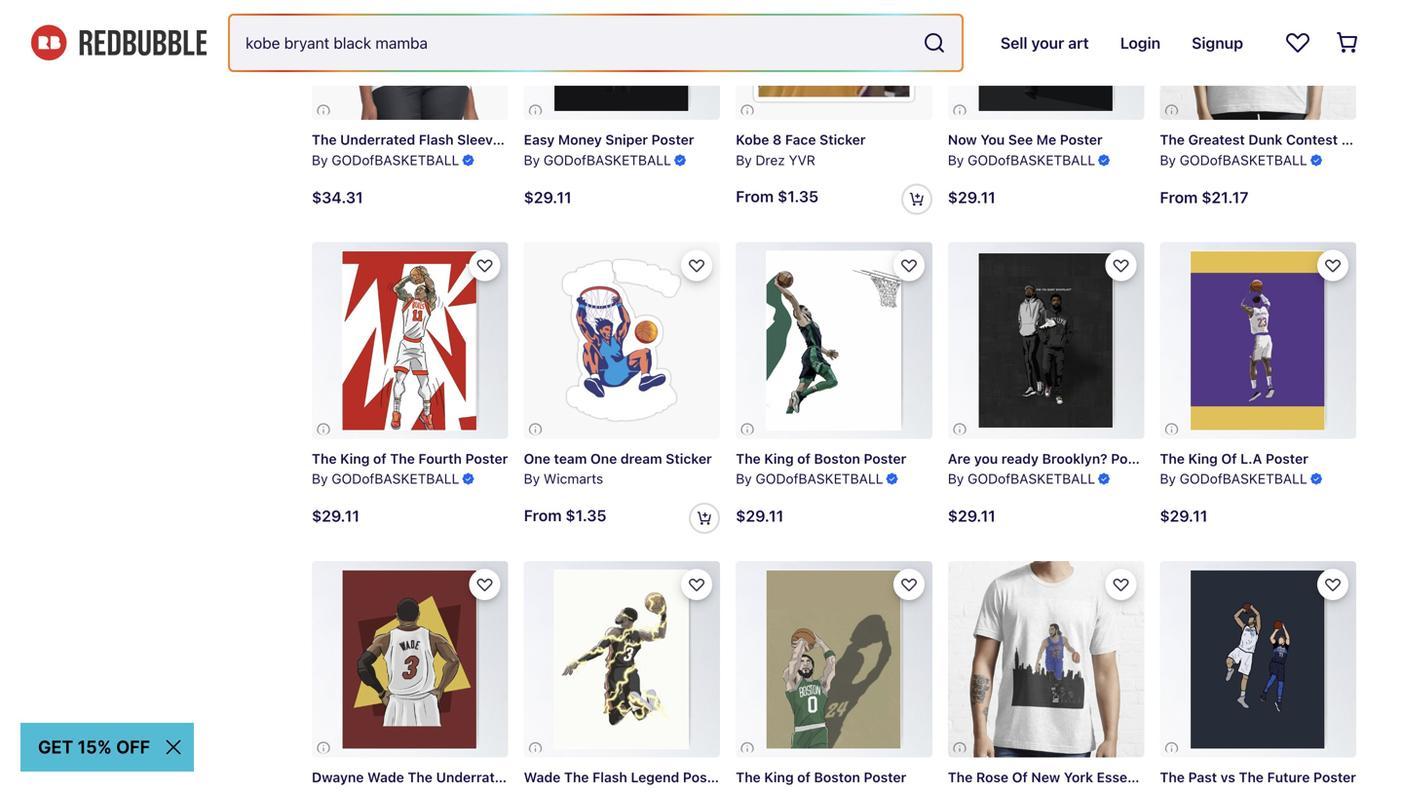 Task type: locate. For each thing, give the bounding box(es) containing it.
the underrated flash sleeveless top
[[312, 132, 554, 148]]

1 vertical spatial essential
[[1097, 769, 1156, 785]]

future
[[1267, 769, 1310, 785]]

dwayne wade the underrated poster link
[[312, 561, 557, 792]]

by for easy money sniper poster
[[524, 152, 540, 168]]

0 vertical spatial the king of boston poster image
[[736, 242, 932, 439]]

2 boston from the top
[[814, 769, 860, 785]]

1 wade from the left
[[367, 769, 404, 785]]

by inside the kobe 8 face sticker by drez yvr
[[736, 152, 752, 168]]

team
[[554, 450, 587, 467]]

of for l.a
[[1221, 450, 1237, 467]]

$29.11
[[524, 188, 572, 206], [948, 188, 996, 206], [312, 507, 360, 525], [736, 507, 784, 525], [948, 507, 996, 525], [1160, 507, 1208, 525]]

the rose of new york essential t-shirt
[[948, 769, 1205, 785]]

0 vertical spatial boston
[[814, 450, 860, 467]]

underrated
[[340, 132, 415, 148], [436, 769, 511, 785]]

1 one from the left
[[524, 450, 550, 467]]

by godofbasketball for contest
[[1160, 152, 1307, 168]]

by godofbasketball for the
[[312, 471, 459, 487]]

easy money sniper poster
[[524, 132, 694, 148]]

$1.35 down wicmarts
[[566, 506, 607, 525]]

the king of the fourth poster
[[312, 450, 508, 467]]

past
[[1188, 769, 1217, 785]]

flash left the legend
[[593, 769, 627, 785]]

by
[[312, 152, 328, 168], [524, 152, 540, 168], [736, 152, 752, 168], [948, 152, 964, 168], [1160, 152, 1176, 168], [312, 471, 328, 487], [524, 471, 540, 487], [736, 471, 752, 487], [948, 471, 964, 487], [1160, 471, 1176, 487]]

2 the king of boston poster from the top
[[736, 769, 907, 785]]

1 horizontal spatial one
[[590, 450, 617, 467]]

york
[[1064, 769, 1093, 785]]

king for boston
[[764, 450, 794, 467]]

dwayne
[[312, 769, 364, 785]]

$21.17
[[1202, 188, 1249, 206]]

the underrated flash sleeveless top image
[[312, 0, 508, 120]]

me
[[1037, 132, 1057, 148]]

0 vertical spatial from $1.35
[[736, 187, 819, 206]]

of inside the king of boston poster link
[[797, 769, 811, 785]]

of
[[1221, 450, 1237, 467], [1012, 769, 1028, 785]]

godofbasketball for brooklyn?
[[968, 471, 1095, 487]]

are you ready brooklyn? poster image
[[948, 242, 1144, 439]]

by for are you ready brooklyn? poster
[[948, 471, 964, 487]]

poster
[[652, 132, 694, 148], [1060, 132, 1103, 148], [465, 450, 508, 467], [864, 450, 907, 467], [1111, 450, 1154, 467], [1266, 450, 1309, 467], [515, 769, 557, 785], [683, 769, 726, 785], [864, 769, 907, 785], [1314, 769, 1356, 785]]

one team one dream sticker by wicmarts
[[524, 450, 712, 487]]

$1.35 for yvr
[[778, 187, 819, 206]]

godofbasketball for the
[[332, 471, 459, 487]]

1 vertical spatial the king of boston poster
[[736, 769, 907, 785]]

you
[[974, 450, 998, 467]]

the
[[312, 132, 337, 148], [1160, 132, 1185, 148], [312, 450, 337, 467], [390, 450, 415, 467], [736, 450, 761, 467], [1160, 450, 1185, 467], [408, 769, 433, 785], [564, 769, 589, 785], [736, 769, 761, 785], [948, 769, 973, 785], [1160, 769, 1185, 785], [1239, 769, 1264, 785]]

by godofbasketball
[[312, 152, 459, 168], [524, 152, 671, 168], [948, 152, 1095, 168], [1160, 152, 1307, 168], [312, 471, 459, 487], [736, 471, 883, 487], [948, 471, 1095, 487], [1160, 471, 1307, 487]]

the king of boston poster
[[736, 450, 907, 467], [736, 769, 907, 785]]

$1.35 down yvr
[[778, 187, 819, 206]]

king for the
[[340, 450, 370, 467]]

by godofbasketball for me
[[948, 152, 1095, 168]]

contest
[[1286, 132, 1338, 148]]

0 horizontal spatial one
[[524, 450, 550, 467]]

flash
[[419, 132, 454, 148], [593, 769, 627, 785]]

the king of the fourth poster image
[[312, 242, 508, 439]]

0 vertical spatial essential
[[1342, 132, 1401, 148]]

one right team
[[590, 450, 617, 467]]

0 horizontal spatial $1.35
[[566, 506, 607, 525]]

1 vertical spatial from $1.35
[[524, 506, 607, 525]]

$1.35
[[778, 187, 819, 206], [566, 506, 607, 525]]

vs
[[1221, 769, 1236, 785]]

l.a
[[1241, 450, 1262, 467]]

0 vertical spatial underrated
[[340, 132, 415, 148]]

essential
[[1342, 132, 1401, 148], [1097, 769, 1156, 785]]

the king of l.a poster
[[1160, 450, 1309, 467]]

1 horizontal spatial sticker
[[820, 132, 866, 148]]

godofbasketball for contest
[[1180, 152, 1307, 168]]

sticker right dream
[[666, 450, 712, 467]]

1 vertical spatial boston
[[814, 769, 860, 785]]

sticker right face
[[820, 132, 866, 148]]

dwayne wade the underrated poster
[[312, 769, 557, 785]]

wade the flash legend poster
[[524, 769, 726, 785]]

godofbasketball
[[332, 152, 459, 168], [544, 152, 671, 168], [968, 152, 1095, 168], [1180, 152, 1307, 168], [332, 471, 459, 487], [756, 471, 883, 487], [968, 471, 1095, 487], [1180, 471, 1307, 487]]

0 vertical spatial flash
[[419, 132, 454, 148]]

0 horizontal spatial sticker
[[666, 450, 712, 467]]

of left new
[[1012, 769, 1028, 785]]

from $1.35 for wicmarts
[[524, 506, 607, 525]]

now you see me poster
[[948, 132, 1103, 148]]

1 vertical spatial of
[[1012, 769, 1028, 785]]

1 boston from the top
[[814, 450, 860, 467]]

1 vertical spatial $1.35
[[566, 506, 607, 525]]

godofbasketball for poster
[[544, 152, 671, 168]]

from $1.35 down wicmarts
[[524, 506, 607, 525]]

from down wicmarts
[[524, 506, 562, 525]]

king
[[340, 450, 370, 467], [764, 450, 794, 467], [1188, 450, 1218, 467], [764, 769, 794, 785]]

by godofbasketball for poster
[[524, 152, 671, 168]]

the king of boston poster image
[[736, 242, 932, 439], [736, 561, 932, 758]]

are
[[948, 450, 971, 467]]

0 vertical spatial $1.35
[[778, 187, 819, 206]]

0 horizontal spatial wade
[[367, 769, 404, 785]]

t-
[[1159, 769, 1174, 785]]

1 horizontal spatial from
[[736, 187, 774, 206]]

of
[[373, 450, 387, 467], [797, 450, 811, 467], [797, 769, 811, 785]]

yvr
[[789, 152, 815, 168]]

8
[[773, 132, 782, 148]]

from left $21.17
[[1160, 188, 1198, 206]]

now you see me poster image
[[948, 0, 1144, 120]]

by for the greatest dunk contest essential 
[[1160, 152, 1176, 168]]

0 horizontal spatial from $1.35
[[524, 506, 607, 525]]

from for sticker
[[524, 506, 562, 525]]

sticker inside the kobe 8 face sticker by drez yvr
[[820, 132, 866, 148]]

essential left the t-
[[1097, 769, 1156, 785]]

0 vertical spatial the king of boston poster
[[736, 450, 907, 467]]

1 horizontal spatial wade
[[524, 769, 561, 785]]

1 horizontal spatial underrated
[[436, 769, 511, 785]]

$1.35 for wicmarts
[[566, 506, 607, 525]]

flash left "sleeveless"
[[419, 132, 454, 148]]

shirt
[[1174, 769, 1205, 785]]

sticker
[[820, 132, 866, 148], [666, 450, 712, 467]]

top
[[530, 132, 554, 148]]

$29.11 for the king of l.a poster
[[1160, 507, 1208, 525]]

1 vertical spatial flash
[[593, 769, 627, 785]]

$34.31
[[312, 188, 363, 206]]

flash for sleeveless
[[419, 132, 454, 148]]

1 vertical spatial the king of boston poster image
[[736, 561, 932, 758]]

2 wade from the left
[[524, 769, 561, 785]]

from $1.35
[[736, 187, 819, 206], [524, 506, 607, 525]]

0 horizontal spatial of
[[1012, 769, 1028, 785]]

by godofbasketball for brooklyn?
[[948, 471, 1095, 487]]

sniper
[[606, 132, 648, 148]]

from $1.35 down drez
[[736, 187, 819, 206]]

sticker inside one team one dream sticker by wicmarts
[[666, 450, 712, 467]]

1 horizontal spatial $1.35
[[778, 187, 819, 206]]

by for now you see me poster
[[948, 152, 964, 168]]

by godofbasketball for boston
[[736, 471, 883, 487]]

the greatest dunk contest essential 
[[1160, 132, 1403, 148]]

0 vertical spatial sticker
[[820, 132, 866, 148]]

1 vertical spatial underrated
[[436, 769, 511, 785]]

dunk
[[1249, 132, 1283, 148]]

one
[[524, 450, 550, 467], [590, 450, 617, 467]]

1 horizontal spatial of
[[1221, 450, 1237, 467]]

by godofbasketball for sleeveless
[[312, 152, 459, 168]]

kobe 8 face sticker image
[[736, 0, 932, 120]]

wade
[[367, 769, 404, 785], [524, 769, 561, 785]]

from down drez
[[736, 187, 774, 206]]

0 vertical spatial of
[[1221, 450, 1237, 467]]

1 horizontal spatial from $1.35
[[736, 187, 819, 206]]

from
[[736, 187, 774, 206], [1160, 188, 1198, 206], [524, 506, 562, 525]]

godofbasketball for me
[[968, 152, 1095, 168]]

boston
[[814, 450, 860, 467], [814, 769, 860, 785]]

None field
[[230, 16, 962, 70]]

Search term search field
[[230, 16, 915, 70]]

dwayne wade the underrated poster image
[[312, 561, 508, 758]]

the past vs the future poster image
[[1160, 561, 1356, 758]]

0 horizontal spatial flash
[[419, 132, 454, 148]]

one left team
[[524, 450, 550, 467]]

0 horizontal spatial from
[[524, 506, 562, 525]]

by for the king of l.a poster
[[1160, 471, 1176, 487]]

from for by
[[736, 187, 774, 206]]

of left l.a
[[1221, 450, 1237, 467]]

essential right contest
[[1342, 132, 1401, 148]]

by inside one team one dream sticker by wicmarts
[[524, 471, 540, 487]]

godofbasketball for sleeveless
[[332, 152, 459, 168]]

1 horizontal spatial flash
[[593, 769, 627, 785]]

1 vertical spatial sticker
[[666, 450, 712, 467]]



Task type: vqa. For each thing, say whether or not it's contained in the screenshot.
1st '9.5"' from the left
no



Task type: describe. For each thing, give the bounding box(es) containing it.
new
[[1031, 769, 1060, 785]]

$29.11 for now you see me poster
[[948, 188, 996, 206]]

drez
[[756, 152, 785, 168]]

kobe 8 face sticker by drez yvr
[[736, 132, 866, 168]]

1 the king of boston poster image from the top
[[736, 242, 932, 439]]

kobe
[[736, 132, 769, 148]]

you
[[981, 132, 1005, 148]]

$29.11 for the king of boston poster
[[736, 507, 784, 525]]

wicmarts
[[544, 471, 603, 487]]

2 the king of boston poster image from the top
[[736, 561, 932, 758]]

fourth
[[418, 450, 462, 467]]

2 one from the left
[[590, 450, 617, 467]]

$29.11 for are you ready brooklyn? poster
[[948, 507, 996, 525]]

easy money sniper poster image
[[524, 0, 720, 120]]

of for boston
[[797, 450, 811, 467]]

ready
[[1002, 450, 1039, 467]]

0 horizontal spatial essential
[[1097, 769, 1156, 785]]

godofbasketball for boston
[[756, 471, 883, 487]]

of for the
[[373, 450, 387, 467]]

brooklyn?
[[1042, 450, 1108, 467]]

redbubble logo image
[[31, 25, 207, 61]]

the past vs the future poster link
[[1160, 561, 1356, 792]]

dream
[[621, 450, 662, 467]]

boston inside the king of boston poster link
[[814, 769, 860, 785]]

0 horizontal spatial underrated
[[340, 132, 415, 148]]

one team one dream sticker image
[[524, 242, 720, 439]]

by godofbasketball for l.a
[[1160, 471, 1307, 487]]

now
[[948, 132, 977, 148]]

the king of boston poster link
[[736, 561, 932, 792]]

flash for legend
[[593, 769, 627, 785]]

1 horizontal spatial essential
[[1342, 132, 1401, 148]]

by for the king of boston poster
[[736, 471, 752, 487]]

are you ready brooklyn? poster
[[948, 450, 1154, 467]]

$29.11 for easy money sniper poster
[[524, 188, 572, 206]]

the greatest dunk contest essential t-shirt image
[[1160, 0, 1356, 120]]

legend
[[631, 769, 679, 785]]

wade the flash legend poster image
[[524, 561, 720, 758]]

see
[[1008, 132, 1033, 148]]

the king of l.a poster image
[[1160, 242, 1356, 439]]

the rose of new york essential t-shirt image
[[948, 561, 1144, 758]]

of for new
[[1012, 769, 1028, 785]]

godofbasketball for l.a
[[1180, 471, 1307, 487]]

1 the king of boston poster from the top
[[736, 450, 907, 467]]

greatest
[[1188, 132, 1245, 148]]

the past vs the future poster
[[1160, 769, 1356, 785]]

by for the underrated flash sleeveless top
[[312, 152, 328, 168]]

from $1.35 for yvr
[[736, 187, 819, 206]]

rose
[[976, 769, 1009, 785]]

money
[[558, 132, 602, 148]]

from $21.17
[[1160, 188, 1249, 206]]

face
[[785, 132, 816, 148]]

by for the king of the fourth poster
[[312, 471, 328, 487]]

king for l.a
[[1188, 450, 1218, 467]]

wade the flash legend poster link
[[524, 561, 726, 792]]

easy
[[524, 132, 555, 148]]

$29.11 for the king of the fourth poster
[[312, 507, 360, 525]]

2 horizontal spatial from
[[1160, 188, 1198, 206]]

the rose of new york essential t-shirt link
[[948, 561, 1205, 792]]

sleeveless
[[457, 132, 527, 148]]



